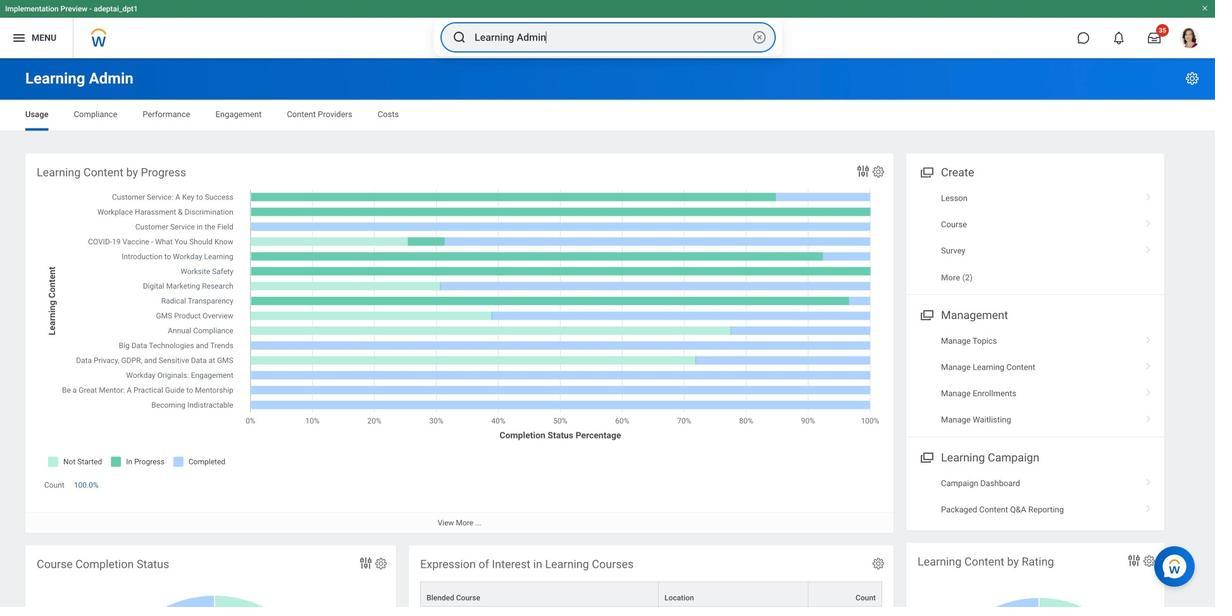 Task type: vqa. For each thing, say whether or not it's contained in the screenshot.
the Hardware - Computers element
no



Task type: describe. For each thing, give the bounding box(es) containing it.
menu group image for first list from the bottom
[[918, 448, 935, 465]]

3 chevron right image from the top
[[1141, 332, 1157, 345]]

2 chevron right image from the top
[[1141, 241, 1157, 254]]

configure course completion status image
[[374, 557, 388, 571]]

menu group image for second list from the bottom of the page
[[918, 306, 935, 323]]

configure and view chart data image
[[856, 164, 871, 179]]

configure and view chart data image for configure course completion status image
[[358, 556, 374, 571]]

inbox large image
[[1148, 32, 1161, 44]]

close environment banner image
[[1202, 4, 1209, 12]]

configure and view chart data image for configure learning content by rating image
[[1127, 553, 1142, 568]]

chevron right image for second chevron right image from the top of the page
[[1141, 215, 1157, 228]]

chevron right image for fourth chevron right image from the top
[[1141, 358, 1157, 371]]

configure learning content by rating image
[[1143, 554, 1157, 568]]

6 chevron right image from the top
[[1141, 474, 1157, 487]]

learning content by rating element
[[907, 543, 1165, 607]]

configure this page image
[[1185, 71, 1200, 86]]

3 chevron right image from the top
[[1141, 500, 1157, 513]]

learning content by progress element
[[25, 154, 894, 533]]

configure learning content by progress image
[[872, 165, 886, 179]]

course completion status element
[[25, 545, 396, 607]]

2 list from the top
[[907, 328, 1165, 433]]

5 chevron right image from the top
[[1141, 411, 1157, 423]]

1 list from the top
[[907, 185, 1165, 291]]



Task type: locate. For each thing, give the bounding box(es) containing it.
tab list
[[13, 100, 1203, 131]]

0 vertical spatial list
[[907, 185, 1165, 291]]

3 list from the top
[[907, 470, 1165, 523]]

chevron right image
[[1141, 189, 1157, 202], [1141, 241, 1157, 254], [1141, 332, 1157, 345], [1141, 384, 1157, 397], [1141, 411, 1157, 423], [1141, 474, 1157, 487]]

1 vertical spatial chevron right image
[[1141, 358, 1157, 371]]

search image
[[452, 30, 467, 45]]

1 chevron right image from the top
[[1141, 189, 1157, 202]]

list
[[907, 185, 1165, 291], [907, 328, 1165, 433], [907, 470, 1165, 523]]

2 chevron right image from the top
[[1141, 358, 1157, 371]]

justify image
[[11, 30, 27, 46]]

chevron right image
[[1141, 215, 1157, 228], [1141, 358, 1157, 371], [1141, 500, 1157, 513]]

1 vertical spatial menu group image
[[918, 306, 935, 323]]

expression of interest in learning courses element
[[409, 545, 894, 607]]

1 chevron right image from the top
[[1141, 215, 1157, 228]]

2 vertical spatial chevron right image
[[1141, 500, 1157, 513]]

2 vertical spatial list
[[907, 470, 1165, 523]]

2 menu group image from the top
[[918, 306, 935, 323]]

row
[[420, 582, 883, 607]]

configure and view chart data image left configure learning content by rating image
[[1127, 553, 1142, 568]]

1 vertical spatial list
[[907, 328, 1165, 433]]

3 menu group image from the top
[[918, 448, 935, 465]]

main content
[[0, 58, 1215, 607]]

configure and view chart data image inside course completion status element
[[358, 556, 374, 571]]

configure and view chart data image
[[1127, 553, 1142, 568], [358, 556, 374, 571]]

None search field
[[434, 18, 782, 56]]

0 vertical spatial menu group image
[[918, 163, 935, 180]]

1 horizontal spatial configure and view chart data image
[[1127, 553, 1142, 568]]

4 chevron right image from the top
[[1141, 384, 1157, 397]]

notifications large image
[[1113, 32, 1126, 44]]

0 horizontal spatial configure and view chart data image
[[358, 556, 374, 571]]

x circle image
[[752, 30, 767, 45]]

configure and view chart data image inside learning content by rating element
[[1127, 553, 1142, 568]]

0 vertical spatial chevron right image
[[1141, 215, 1157, 228]]

menu group image
[[918, 163, 935, 180], [918, 306, 935, 323], [918, 448, 935, 465]]

configure expression of interest in learning courses image
[[872, 557, 886, 571]]

banner
[[0, 0, 1215, 58]]

row inside expression of interest in learning courses element
[[420, 582, 883, 607]]

1 menu group image from the top
[[918, 163, 935, 180]]

menu group image for third list from the bottom
[[918, 163, 935, 180]]

2 vertical spatial menu group image
[[918, 448, 935, 465]]

Search Workday  search field
[[475, 23, 750, 51]]

profile logan mcneil image
[[1180, 28, 1200, 51]]

configure and view chart data image left configure course completion status image
[[358, 556, 374, 571]]



